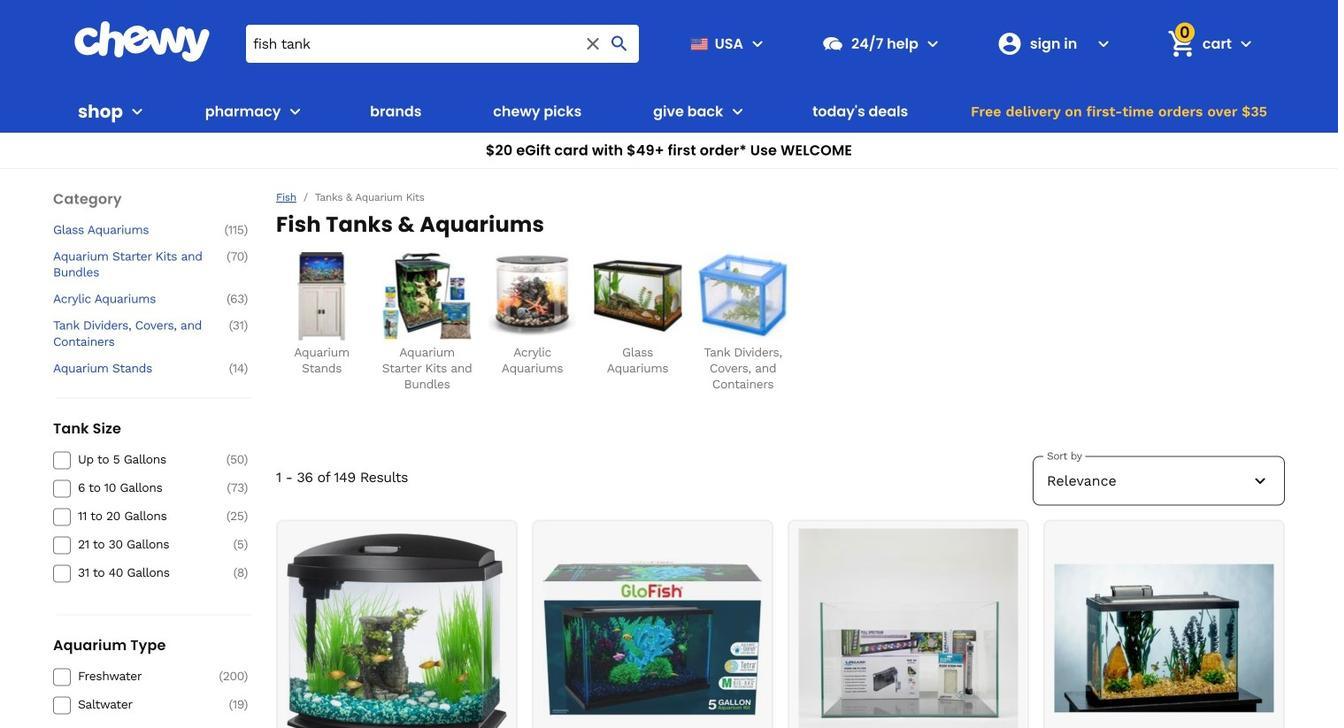 Task type: vqa. For each thing, say whether or not it's contained in the screenshot.
Iams Proactive Health MiniChunks Small Kibble Adult Chicken & Whole Grain Dry Dog Food, 40-lb bag image
no



Task type: locate. For each thing, give the bounding box(es) containing it.
list
[[276, 252, 1286, 393]]

chewy home image
[[73, 21, 211, 62]]

delete search image
[[583, 33, 604, 54]]

menu image up 'give back menu' icon
[[747, 33, 768, 54]]

give back menu image
[[727, 101, 748, 122]]

1 horizontal spatial menu image
[[747, 33, 768, 54]]

0 horizontal spatial menu image
[[127, 101, 148, 122]]

0 vertical spatial menu image
[[747, 33, 768, 54]]

acrylic aquariums image
[[488, 252, 577, 341]]

submit search image
[[609, 33, 630, 54]]

items image
[[1166, 28, 1197, 59]]

aqueon led minibow smartclean fish aquarium kit, black, 5-gal image
[[287, 529, 507, 729]]

Product search field
[[246, 25, 639, 63]]

menu image
[[747, 33, 768, 54], [127, 101, 148, 122]]

account menu image
[[1093, 33, 1115, 54]]

Search text field
[[246, 25, 639, 63]]

aquarium stands image
[[278, 252, 366, 341]]

menu image down chewy home "image"
[[127, 101, 148, 122]]

chewy support image
[[822, 32, 845, 55]]



Task type: describe. For each thing, give the bounding box(es) containing it.
cart menu image
[[1236, 33, 1257, 54]]

1 vertical spatial menu image
[[127, 101, 148, 122]]

site banner
[[0, 0, 1339, 169]]

tetra aquarium + led lighting & decor fish aquariums, 20-gal image
[[1055, 529, 1274, 729]]

help menu image
[[922, 33, 944, 54]]

lifegard clear glass rimless aquarium with hof-4 hang on filter, 6-mm, 20-gal image
[[799, 529, 1019, 729]]

glofish led lighting & filter aquarium kit, 5-gal image
[[543, 529, 763, 729]]

tank dividers, covers, and containers image
[[699, 252, 788, 341]]

glass aquariums image
[[594, 252, 682, 341]]

pharmacy menu image
[[285, 101, 306, 122]]

aquarium starter kits and bundles image
[[383, 252, 471, 341]]



